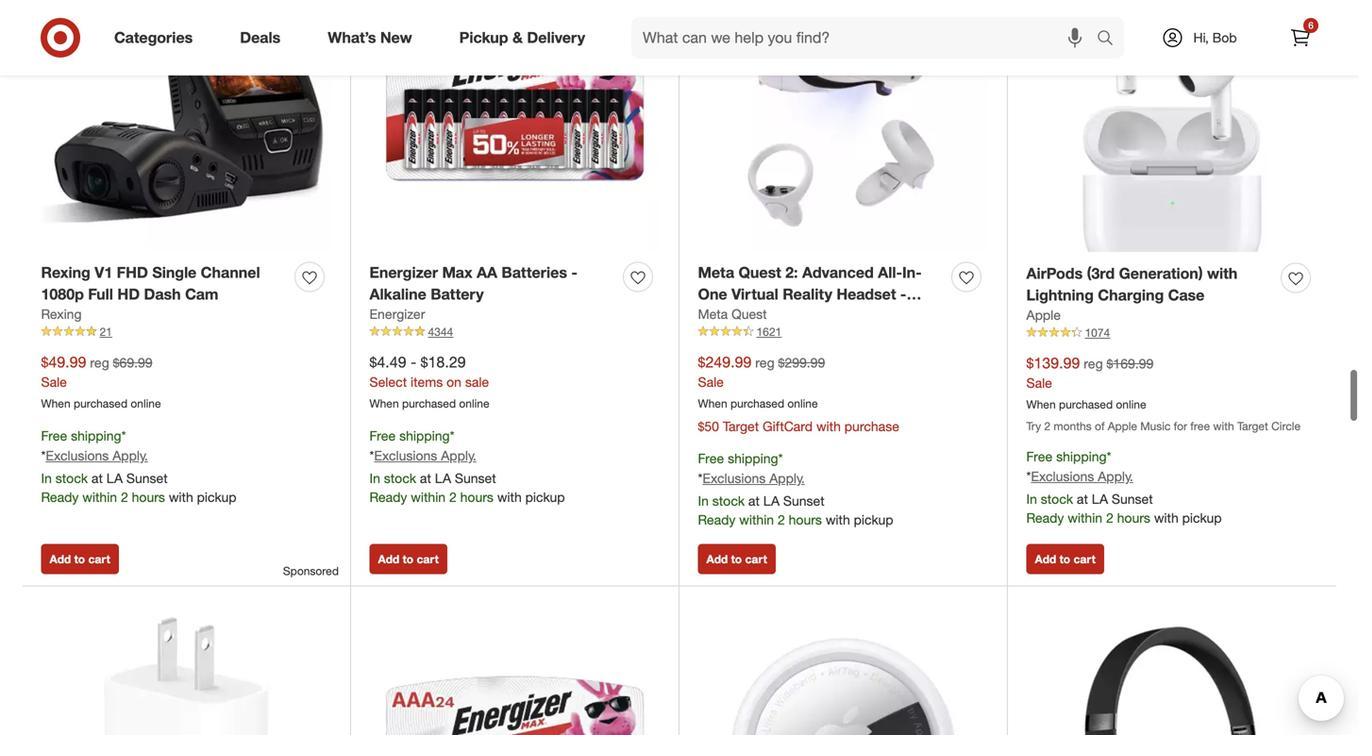 Task type: locate. For each thing, give the bounding box(es) containing it.
apply.
[[113, 447, 148, 464], [441, 447, 477, 464], [1098, 468, 1134, 485], [770, 470, 805, 487]]

exclusions for energizer max aa batteries - alkaline battery
[[374, 447, 437, 464]]

stock
[[56, 470, 88, 487], [384, 470, 416, 487], [1041, 491, 1073, 507], [713, 493, 745, 509]]

to for meta quest 2: advanced all-in- one virtual reality headset - 128gb
[[731, 552, 742, 566]]

energizer down alkaline
[[370, 306, 425, 323]]

purchased up giftcard
[[731, 397, 785, 411]]

stock for meta quest 2: advanced all-in- one virtual reality headset - 128gb
[[713, 493, 745, 509]]

search
[[1088, 30, 1134, 49]]

128gb
[[698, 306, 745, 325]]

3 add from the left
[[707, 552, 728, 566]]

4 add to cart from the left
[[1035, 552, 1096, 566]]

add to cart button for airpods (3rd generation) with lightning charging case
[[1027, 544, 1104, 574]]

charging
[[1098, 286, 1164, 304]]

meta quest link
[[698, 305, 767, 324]]

shipping down giftcard
[[728, 450, 778, 467]]

exclusions down the $50 at the bottom right
[[703, 470, 766, 487]]

2 rexing from the top
[[41, 306, 82, 323]]

alkaline
[[370, 285, 426, 303]]

la for meta quest 2: advanced all-in- one virtual reality headset - 128gb
[[764, 493, 780, 509]]

2 horizontal spatial sale
[[1027, 375, 1052, 391]]

cart
[[88, 552, 110, 566], [417, 552, 439, 566], [745, 552, 767, 566], [1074, 552, 1096, 566]]

2 energizer from the top
[[370, 306, 425, 323]]

apply. for airpods (3rd generation) with lightning charging case
[[1098, 468, 1134, 485]]

pickup & delivery
[[459, 28, 585, 47]]

airpods (3rd generation) with lightning charging case image
[[1027, 0, 1318, 252], [1027, 0, 1318, 252]]

cart for airpods (3rd generation) with lightning charging case
[[1074, 552, 1096, 566]]

pickup
[[197, 489, 237, 505], [525, 489, 565, 505], [1183, 510, 1222, 526], [854, 512, 894, 528]]

4 cart from the left
[[1074, 552, 1096, 566]]

meta up one
[[698, 263, 734, 282]]

1 horizontal spatial sale
[[698, 374, 724, 391]]

0 horizontal spatial reg
[[90, 354, 109, 371]]

within
[[82, 489, 117, 505], [411, 489, 446, 505], [1068, 510, 1103, 526], [739, 512, 774, 528]]

exclusions apply. link down months in the bottom of the page
[[1031, 468, 1134, 485]]

2 add from the left
[[378, 552, 400, 566]]

apple right of
[[1108, 419, 1138, 433]]

apply. for meta quest 2: advanced all-in- one virtual reality headset - 128gb
[[770, 470, 805, 487]]

rexing down 1080p
[[41, 306, 82, 323]]

purchased up months in the bottom of the page
[[1059, 398, 1113, 412]]

ready for meta quest 2: advanced all-in- one virtual reality headset - 128gb
[[698, 512, 736, 528]]

- up items
[[411, 353, 417, 371]]

apply. down on
[[441, 447, 477, 464]]

meta quest
[[698, 306, 767, 323]]

1 add to cart button from the left
[[41, 544, 119, 574]]

1 meta from the top
[[698, 263, 734, 282]]

ready for airpods (3rd generation) with lightning charging case
[[1027, 510, 1064, 526]]

sale down $249.99
[[698, 374, 724, 391]]

reg inside $49.99 reg $69.99 sale when purchased online
[[90, 354, 109, 371]]

apple inside $139.99 reg $169.99 sale when purchased online try 2 months of apple music for free with target circle
[[1108, 419, 1138, 433]]

shipping
[[71, 428, 121, 444], [399, 428, 450, 444], [1057, 449, 1107, 465], [728, 450, 778, 467]]

hi,
[[1194, 29, 1209, 46]]

1 cart from the left
[[88, 552, 110, 566]]

2 for energizer max aa batteries - alkaline battery
[[449, 489, 457, 505]]

purchased inside $249.99 reg $299.99 sale when purchased online $50 target giftcard with purchase
[[731, 397, 785, 411]]

meta quest 2: advanced all-in-one virtual reality headset - 128gb image
[[698, 0, 989, 251], [698, 0, 989, 251]]

shipping down items
[[399, 428, 450, 444]]

rexing
[[41, 263, 90, 282], [41, 306, 82, 323]]

when inside $4.49 - $18.29 select items on sale when purchased online
[[370, 397, 399, 411]]

energizer max aaa batteries - alkaline battery image
[[370, 605, 660, 735], [370, 605, 660, 735]]

purchase
[[845, 418, 900, 435]]

hours for meta quest 2: advanced all-in- one virtual reality headset - 128gb
[[789, 512, 822, 528]]

purchased
[[74, 397, 128, 411], [402, 397, 456, 411], [731, 397, 785, 411], [1059, 398, 1113, 412]]

2 horizontal spatial reg
[[1084, 355, 1103, 372]]

shipping down months in the bottom of the page
[[1057, 449, 1107, 465]]

meta for meta quest
[[698, 306, 728, 323]]

online up music
[[1116, 398, 1147, 412]]

free shipping * * exclusions apply. in stock at  la sunset ready within 2 hours with pickup down the sale
[[370, 428, 565, 505]]

free shipping * * exclusions apply. in stock at  la sunset ready within 2 hours with pickup
[[41, 428, 237, 505], [370, 428, 565, 505], [1027, 449, 1222, 526], [698, 450, 894, 528]]

target
[[723, 418, 759, 435], [1238, 419, 1269, 433]]

online up giftcard
[[788, 397, 818, 411]]

target left circle
[[1238, 419, 1269, 433]]

rexing v1 fhd single channel 1080p full hd dash cam link
[[41, 262, 287, 305]]

purchased down items
[[402, 397, 456, 411]]

in for meta quest 2: advanced all-in- one virtual reality headset - 128gb
[[698, 493, 709, 509]]

apple 20w usb-c power adapter image
[[41, 605, 332, 735], [41, 605, 332, 735]]

meta inside 'meta quest' link
[[698, 306, 728, 323]]

1 vertical spatial meta
[[698, 306, 728, 323]]

when for $139.99
[[1027, 398, 1056, 412]]

free down "try" on the bottom
[[1027, 449, 1053, 465]]

3 add to cart button from the left
[[698, 544, 776, 574]]

free shipping * * exclusions apply. in stock at  la sunset ready within 2 hours with pickup for meta quest 2: advanced all-in- one virtual reality headset - 128gb
[[698, 450, 894, 528]]

apple
[[1027, 307, 1061, 323], [1108, 419, 1138, 433]]

4 to from the left
[[1060, 552, 1071, 566]]

target right the $50 at the bottom right
[[723, 418, 759, 435]]

in for energizer max aa batteries - alkaline battery
[[370, 470, 380, 487]]

add to cart
[[50, 552, 110, 566], [378, 552, 439, 566], [707, 552, 767, 566], [1035, 552, 1096, 566]]

with inside $249.99 reg $299.99 sale when purchased online $50 target giftcard with purchase
[[817, 418, 841, 435]]

energizer up alkaline
[[370, 263, 438, 282]]

reg for $139.99
[[1084, 355, 1103, 372]]

2 cart from the left
[[417, 552, 439, 566]]

1 horizontal spatial reg
[[755, 354, 775, 371]]

in for airpods (3rd generation) with lightning charging case
[[1027, 491, 1037, 507]]

sale
[[41, 374, 67, 391], [698, 374, 724, 391], [1027, 375, 1052, 391]]

0 horizontal spatial -
[[411, 353, 417, 371]]

try
[[1027, 419, 1041, 433]]

- right batteries
[[571, 263, 578, 282]]

free down $49.99 reg $69.99 sale when purchased online
[[41, 428, 67, 444]]

0 vertical spatial rexing
[[41, 263, 90, 282]]

meta inside meta quest 2: advanced all-in- one virtual reality headset - 128gb
[[698, 263, 734, 282]]

airpods (3rd generation) with lightning charging case
[[1027, 264, 1238, 304]]

exclusions apply. link down items
[[374, 447, 477, 464]]

0 horizontal spatial target
[[723, 418, 759, 435]]

0 vertical spatial quest
[[739, 263, 781, 282]]

1 horizontal spatial target
[[1238, 419, 1269, 433]]

2 to from the left
[[403, 552, 414, 566]]

1074 link
[[1027, 325, 1318, 341]]

purchased inside $49.99 reg $69.99 sale when purchased online
[[74, 397, 128, 411]]

reg inside $139.99 reg $169.99 sale when purchased online try 2 months of apple music for free with target circle
[[1084, 355, 1103, 372]]

when inside $249.99 reg $299.99 sale when purchased online $50 target giftcard with purchase
[[698, 397, 728, 411]]

energizer max aa batteries - alkaline battery image
[[370, 0, 660, 251], [370, 0, 660, 251]]

free shipping * * exclusions apply. in stock at  la sunset ready within 2 hours with pickup for airpods (3rd generation) with lightning charging case
[[1027, 449, 1222, 526]]

free
[[41, 428, 67, 444], [370, 428, 396, 444], [1027, 449, 1053, 465], [698, 450, 724, 467]]

stock for energizer max aa batteries - alkaline battery
[[384, 470, 416, 487]]

exclusions down months in the bottom of the page
[[1031, 468, 1094, 485]]

pickup for airpods (3rd generation) with lightning charging case
[[1183, 510, 1222, 526]]

sale inside $249.99 reg $299.99 sale when purchased online $50 target giftcard with purchase
[[698, 374, 724, 391]]

&
[[513, 28, 523, 47]]

apply. down of
[[1098, 468, 1134, 485]]

sunset for airpods (3rd generation) with lightning charging case
[[1112, 491, 1153, 507]]

cart for energizer max aa batteries - alkaline battery
[[417, 552, 439, 566]]

apply. down giftcard
[[770, 470, 805, 487]]

2 vertical spatial -
[[411, 353, 417, 371]]

4 add to cart button from the left
[[1027, 544, 1104, 574]]

purchased down "$69.99"
[[74, 397, 128, 411]]

target inside $139.99 reg $169.99 sale when purchased online try 2 months of apple music for free with target circle
[[1238, 419, 1269, 433]]

online inside $139.99 reg $169.99 sale when purchased online try 2 months of apple music for free with target circle
[[1116, 398, 1147, 412]]

sunset
[[126, 470, 168, 487], [455, 470, 496, 487], [1112, 491, 1153, 507], [783, 493, 825, 509]]

within for airpods (3rd generation) with lightning charging case
[[1068, 510, 1103, 526]]

rexing v1 fhd single channel 1080p full hd dash cam image
[[41, 0, 332, 251], [41, 0, 332, 251]]

when inside $139.99 reg $169.99 sale when purchased online try 2 months of apple music for free with target circle
[[1027, 398, 1056, 412]]

deals link
[[224, 17, 304, 59]]

free down the $50 at the bottom right
[[698, 450, 724, 467]]

when up "try" on the bottom
[[1027, 398, 1056, 412]]

meta down one
[[698, 306, 728, 323]]

meta for meta quest 2: advanced all-in- one virtual reality headset - 128gb
[[698, 263, 734, 282]]

4 add from the left
[[1035, 552, 1057, 566]]

0 vertical spatial meta
[[698, 263, 734, 282]]

purchased inside $4.49 - $18.29 select items on sale when purchased online
[[402, 397, 456, 411]]

apple airtag (1 pack) image
[[698, 605, 989, 735], [698, 605, 989, 735]]

add for energizer max aa batteries - alkaline battery
[[378, 552, 400, 566]]

add to cart button for energizer max aa batteries - alkaline battery
[[370, 544, 447, 574]]

months
[[1054, 419, 1092, 433]]

3 add to cart from the left
[[707, 552, 767, 566]]

online for $249.99
[[788, 397, 818, 411]]

2 add to cart button from the left
[[370, 544, 447, 574]]

to
[[74, 552, 85, 566], [403, 552, 414, 566], [731, 552, 742, 566], [1060, 552, 1071, 566]]

$249.99
[[698, 353, 752, 371]]

exclusions for airpods (3rd generation) with lightning charging case
[[1031, 468, 1094, 485]]

online inside $49.99 reg $69.99 sale when purchased online
[[131, 397, 161, 411]]

rexing inside rexing v1 fhd single channel 1080p full hd dash cam
[[41, 263, 90, 282]]

sunset for energizer max aa batteries - alkaline battery
[[455, 470, 496, 487]]

energizer inside energizer max aa batteries - alkaline battery
[[370, 263, 438, 282]]

exclusions down select
[[374, 447, 437, 464]]

when
[[41, 397, 70, 411], [370, 397, 399, 411], [698, 397, 728, 411], [1027, 398, 1056, 412]]

lightning
[[1027, 286, 1094, 304]]

free shipping * * exclusions apply. in stock at  la sunset ready within 2 hours with pickup down giftcard
[[698, 450, 894, 528]]

sale for $139.99
[[1027, 375, 1052, 391]]

0 vertical spatial -
[[571, 263, 578, 282]]

1 rexing from the top
[[41, 263, 90, 282]]

meta
[[698, 263, 734, 282], [698, 306, 728, 323]]

exclusions apply. link for meta quest 2: advanced all-in- one virtual reality headset - 128gb
[[703, 470, 805, 487]]

hours for energizer max aa batteries - alkaline battery
[[460, 489, 494, 505]]

reg
[[90, 354, 109, 371], [755, 354, 775, 371], [1084, 355, 1103, 372]]

beats solo³ bluetooth wireless on-ear headphones image
[[1027, 605, 1318, 735], [1027, 605, 1318, 735]]

1 energizer from the top
[[370, 263, 438, 282]]

purchased for $249.99
[[731, 397, 785, 411]]

apple down lightning
[[1027, 307, 1061, 323]]

reg down 1074
[[1084, 355, 1103, 372]]

online down the sale
[[459, 397, 490, 411]]

case
[[1168, 286, 1205, 304]]

1 vertical spatial quest
[[732, 306, 767, 323]]

full
[[88, 285, 113, 303]]

quest inside meta quest 2: advanced all-in- one virtual reality headset - 128gb
[[739, 263, 781, 282]]

pickup for meta quest 2: advanced all-in- one virtual reality headset - 128gb
[[854, 512, 894, 528]]

fhd
[[117, 263, 148, 282]]

when up the $50 at the bottom right
[[698, 397, 728, 411]]

airpods
[[1027, 264, 1083, 283]]

1 vertical spatial apple
[[1108, 419, 1138, 433]]

reg down 21
[[90, 354, 109, 371]]

categories link
[[98, 17, 216, 59]]

online inside $249.99 reg $299.99 sale when purchased online $50 target giftcard with purchase
[[788, 397, 818, 411]]

- down the in- at the top right of the page
[[901, 285, 907, 303]]

in
[[41, 470, 52, 487], [370, 470, 380, 487], [1027, 491, 1037, 507], [698, 493, 709, 509]]

2 horizontal spatial -
[[901, 285, 907, 303]]

sale down "$139.99"
[[1027, 375, 1052, 391]]

free down select
[[370, 428, 396, 444]]

quest down virtual
[[732, 306, 767, 323]]

ready
[[41, 489, 79, 505], [370, 489, 407, 505], [1027, 510, 1064, 526], [698, 512, 736, 528]]

sale inside $139.99 reg $169.99 sale when purchased online try 2 months of apple music for free with target circle
[[1027, 375, 1052, 391]]

at for meta quest 2: advanced all-in- one virtual reality headset - 128gb
[[749, 493, 760, 509]]

1 add to cart from the left
[[50, 552, 110, 566]]

hi, bob
[[1194, 29, 1237, 46]]

-
[[571, 263, 578, 282], [901, 285, 907, 303], [411, 353, 417, 371]]

free shipping * * exclusions apply. in stock at  la sunset ready within 2 hours with pickup down of
[[1027, 449, 1222, 526]]

2 meta from the top
[[698, 306, 728, 323]]

2 inside $139.99 reg $169.99 sale when purchased online try 2 months of apple music for free with target circle
[[1044, 419, 1051, 433]]

delivery
[[527, 28, 585, 47]]

$69.99
[[113, 354, 153, 371]]

$49.99
[[41, 353, 86, 371]]

add for meta quest 2: advanced all-in- one virtual reality headset - 128gb
[[707, 552, 728, 566]]

$249.99 reg $299.99 sale when purchased online $50 target giftcard with purchase
[[698, 353, 900, 435]]

ready for energizer max aa batteries - alkaline battery
[[370, 489, 407, 505]]

1 add from the left
[[50, 552, 71, 566]]

apple link
[[1027, 306, 1061, 325]]

reg inside $249.99 reg $299.99 sale when purchased online $50 target giftcard with purchase
[[755, 354, 775, 371]]

*
[[121, 428, 126, 444], [450, 428, 455, 444], [41, 447, 46, 464], [370, 447, 374, 464], [1107, 449, 1112, 465], [778, 450, 783, 467], [1027, 468, 1031, 485], [698, 470, 703, 487]]

when inside $49.99 reg $69.99 sale when purchased online
[[41, 397, 70, 411]]

1 vertical spatial energizer
[[370, 306, 425, 323]]

add to cart button for meta quest 2: advanced all-in- one virtual reality headset - 128gb
[[698, 544, 776, 574]]

when for $49.99
[[41, 397, 70, 411]]

purchased inside $139.99 reg $169.99 sale when purchased online try 2 months of apple music for free with target circle
[[1059, 398, 1113, 412]]

online down "$69.99"
[[131, 397, 161, 411]]

with
[[1207, 264, 1238, 283], [817, 418, 841, 435], [1214, 419, 1234, 433], [169, 489, 193, 505], [497, 489, 522, 505], [1154, 510, 1179, 526], [826, 512, 850, 528]]

add to cart for rexing v1 fhd single channel 1080p full hd dash cam
[[50, 552, 110, 566]]

1 to from the left
[[74, 552, 85, 566]]

purchased for $139.99
[[1059, 398, 1113, 412]]

reg down 1621
[[755, 354, 775, 371]]

0 vertical spatial energizer
[[370, 263, 438, 282]]

shipping for energizer max aa batteries - alkaline battery
[[399, 428, 450, 444]]

online
[[131, 397, 161, 411], [459, 397, 490, 411], [788, 397, 818, 411], [1116, 398, 1147, 412]]

virtual
[[732, 285, 779, 303]]

sale for $49.99
[[41, 374, 67, 391]]

sale inside $49.99 reg $69.99 sale when purchased online
[[41, 374, 67, 391]]

1 vertical spatial -
[[901, 285, 907, 303]]

1 horizontal spatial -
[[571, 263, 578, 282]]

sale
[[465, 374, 489, 391]]

sale down $49.99
[[41, 374, 67, 391]]

1 vertical spatial rexing
[[41, 306, 82, 323]]

advanced
[[802, 263, 874, 282]]

- inside $4.49 - $18.29 select items on sale when purchased online
[[411, 353, 417, 371]]

$4.49 - $18.29 select items on sale when purchased online
[[370, 353, 490, 411]]

rexing up 1080p
[[41, 263, 90, 282]]

when down select
[[370, 397, 399, 411]]

exclusions down $49.99 reg $69.99 sale when purchased online
[[46, 447, 109, 464]]

quest up virtual
[[739, 263, 781, 282]]

at
[[92, 470, 103, 487], [420, 470, 431, 487], [1077, 491, 1088, 507], [749, 493, 760, 509]]

giftcard
[[763, 418, 813, 435]]

0 horizontal spatial sale
[[41, 374, 67, 391]]

0 vertical spatial apple
[[1027, 307, 1061, 323]]

cart for meta quest 2: advanced all-in- one virtual reality headset - 128gb
[[745, 552, 767, 566]]

$139.99 reg $169.99 sale when purchased online try 2 months of apple music for free with target circle
[[1027, 354, 1301, 433]]

3 cart from the left
[[745, 552, 767, 566]]

when down $49.99
[[41, 397, 70, 411]]

add to cart for airpods (3rd generation) with lightning charging case
[[1035, 552, 1096, 566]]

3 to from the left
[[731, 552, 742, 566]]

exclusions apply. link down giftcard
[[703, 470, 805, 487]]

2 add to cart from the left
[[378, 552, 439, 566]]

1 horizontal spatial apple
[[1108, 419, 1138, 433]]

(3rd
[[1087, 264, 1115, 283]]



Task type: describe. For each thing, give the bounding box(es) containing it.
pickup & delivery link
[[443, 17, 609, 59]]

generation)
[[1119, 264, 1203, 283]]

apply. for energizer max aa batteries - alkaline battery
[[441, 447, 477, 464]]

- inside meta quest 2: advanced all-in- one virtual reality headset - 128gb
[[901, 285, 907, 303]]

v1
[[95, 263, 113, 282]]

sale for $249.99
[[698, 374, 724, 391]]

rexing for rexing
[[41, 306, 82, 323]]

add for rexing v1 fhd single channel 1080p full hd dash cam
[[50, 552, 71, 566]]

shipping for airpods (3rd generation) with lightning charging case
[[1057, 449, 1107, 465]]

meta quest 2: advanced all-in- one virtual reality headset - 128gb link
[[698, 262, 945, 325]]

at for airpods (3rd generation) with lightning charging case
[[1077, 491, 1088, 507]]

within for energizer max aa batteries - alkaline battery
[[411, 489, 446, 505]]

items
[[411, 374, 443, 391]]

1621
[[757, 325, 782, 339]]

meta quest 2: advanced all-in- one virtual reality headset - 128gb
[[698, 263, 922, 325]]

free shipping * * exclusions apply. in stock at  la sunset ready within 2 hours with pickup down $49.99 reg $69.99 sale when purchased online
[[41, 428, 237, 505]]

21
[[100, 325, 112, 339]]

1080p
[[41, 285, 84, 303]]

new
[[380, 28, 412, 47]]

$4.49
[[370, 353, 406, 371]]

exclusions for meta quest 2: advanced all-in- one virtual reality headset - 128gb
[[703, 470, 766, 487]]

add to cart button for rexing v1 fhd single channel 1080p full hd dash cam
[[41, 544, 119, 574]]

aa
[[477, 263, 498, 282]]

to for rexing v1 fhd single channel 1080p full hd dash cam
[[74, 552, 85, 566]]

dash
[[144, 285, 181, 303]]

reg for $49.99
[[90, 354, 109, 371]]

cam
[[185, 285, 218, 303]]

2:
[[786, 263, 798, 282]]

1074
[[1085, 326, 1110, 340]]

search button
[[1088, 17, 1134, 62]]

with inside the "airpods (3rd generation) with lightning charging case"
[[1207, 264, 1238, 283]]

one
[[698, 285, 728, 303]]

21 link
[[41, 324, 332, 341]]

deals
[[240, 28, 281, 47]]

pickup for energizer max aa batteries - alkaline battery
[[525, 489, 565, 505]]

energizer for energizer max aa batteries - alkaline battery
[[370, 263, 438, 282]]

exclusions apply. link for energizer max aa batteries - alkaline battery
[[374, 447, 477, 464]]

exclusions apply. link for airpods (3rd generation) with lightning charging case
[[1031, 468, 1134, 485]]

sunset for meta quest 2: advanced all-in- one virtual reality headset - 128gb
[[783, 493, 825, 509]]

la for airpods (3rd generation) with lightning charging case
[[1092, 491, 1108, 507]]

free for airpods (3rd generation) with lightning charging case
[[1027, 449, 1053, 465]]

$49.99 reg $69.99 sale when purchased online
[[41, 353, 161, 411]]

headset
[[837, 285, 896, 303]]

What can we help you find? suggestions appear below search field
[[632, 17, 1102, 59]]

$139.99
[[1027, 354, 1080, 372]]

add for airpods (3rd generation) with lightning charging case
[[1035, 552, 1057, 566]]

4344
[[428, 325, 453, 339]]

energizer link
[[370, 305, 425, 324]]

shipping down $49.99 reg $69.99 sale when purchased online
[[71, 428, 121, 444]]

6 link
[[1280, 17, 1322, 59]]

$18.29
[[421, 353, 466, 371]]

target inside $249.99 reg $299.99 sale when purchased online $50 target giftcard with purchase
[[723, 418, 759, 435]]

max
[[442, 263, 473, 282]]

4344 link
[[370, 324, 660, 341]]

stock for airpods (3rd generation) with lightning charging case
[[1041, 491, 1073, 507]]

online for $49.99
[[131, 397, 161, 411]]

rexing v1 fhd single channel 1080p full hd dash cam
[[41, 263, 260, 303]]

when for $249.99
[[698, 397, 728, 411]]

$50
[[698, 418, 719, 435]]

0 horizontal spatial apple
[[1027, 307, 1061, 323]]

in-
[[902, 263, 922, 282]]

battery
[[431, 285, 484, 303]]

single
[[152, 263, 197, 282]]

batteries
[[502, 263, 567, 282]]

for
[[1174, 419, 1188, 433]]

categories
[[114, 28, 193, 47]]

free for meta quest 2: advanced all-in- one virtual reality headset - 128gb
[[698, 450, 724, 467]]

hd
[[117, 285, 140, 303]]

la for energizer max aa batteries - alkaline battery
[[435, 470, 451, 487]]

purchased for $49.99
[[74, 397, 128, 411]]

on
[[447, 374, 462, 391]]

at for energizer max aa batteries - alkaline battery
[[420, 470, 431, 487]]

energizer for energizer
[[370, 306, 425, 323]]

2 for meta quest 2: advanced all-in- one virtual reality headset - 128gb
[[778, 512, 785, 528]]

hours for airpods (3rd generation) with lightning charging case
[[1117, 510, 1151, 526]]

online for $139.99
[[1116, 398, 1147, 412]]

energizer max aa batteries - alkaline battery
[[370, 263, 578, 303]]

free
[[1191, 419, 1210, 433]]

shipping for meta quest 2: advanced all-in- one virtual reality headset - 128gb
[[728, 450, 778, 467]]

with inside $139.99 reg $169.99 sale when purchased online try 2 months of apple music for free with target circle
[[1214, 419, 1234, 433]]

select
[[370, 374, 407, 391]]

quest for meta quest 2: advanced all-in- one virtual reality headset - 128gb
[[739, 263, 781, 282]]

to for airpods (3rd generation) with lightning charging case
[[1060, 552, 1071, 566]]

1621 link
[[698, 324, 989, 341]]

energizer max aa batteries - alkaline battery link
[[370, 262, 616, 305]]

add to cart for meta quest 2: advanced all-in- one virtual reality headset - 128gb
[[707, 552, 767, 566]]

free shipping * * exclusions apply. in stock at  la sunset ready within 2 hours with pickup for energizer max aa batteries - alkaline battery
[[370, 428, 565, 505]]

bob
[[1213, 29, 1237, 46]]

$169.99
[[1107, 355, 1154, 372]]

all-
[[878, 263, 902, 282]]

pickup
[[459, 28, 508, 47]]

rexing for rexing v1 fhd single channel 1080p full hd dash cam
[[41, 263, 90, 282]]

- inside energizer max aa batteries - alkaline battery
[[571, 263, 578, 282]]

rexing link
[[41, 305, 82, 324]]

online inside $4.49 - $18.29 select items on sale when purchased online
[[459, 397, 490, 411]]

what's
[[328, 28, 376, 47]]

what's new link
[[312, 17, 436, 59]]

cart for rexing v1 fhd single channel 1080p full hd dash cam
[[88, 552, 110, 566]]

$299.99
[[778, 354, 825, 371]]

airpods (3rd generation) with lightning charging case link
[[1027, 263, 1274, 306]]

quest for meta quest
[[732, 306, 767, 323]]

exclusions apply. link down $49.99 reg $69.99 sale when purchased online
[[46, 447, 148, 464]]

sponsored
[[283, 564, 339, 578]]

to for energizer max aa batteries - alkaline battery
[[403, 552, 414, 566]]

reg for $249.99
[[755, 354, 775, 371]]

6
[[1309, 19, 1314, 31]]

apply. down $49.99 reg $69.99 sale when purchased online
[[113, 447, 148, 464]]

circle
[[1272, 419, 1301, 433]]

reality
[[783, 285, 833, 303]]

music
[[1141, 419, 1171, 433]]

add to cart for energizer max aa batteries - alkaline battery
[[378, 552, 439, 566]]

of
[[1095, 419, 1105, 433]]

channel
[[201, 263, 260, 282]]

free for energizer max aa batteries - alkaline battery
[[370, 428, 396, 444]]

within for meta quest 2: advanced all-in- one virtual reality headset - 128gb
[[739, 512, 774, 528]]

2 for airpods (3rd generation) with lightning charging case
[[1106, 510, 1114, 526]]

what's new
[[328, 28, 412, 47]]



Task type: vqa. For each thing, say whether or not it's contained in the screenshot.
THE POWER
no



